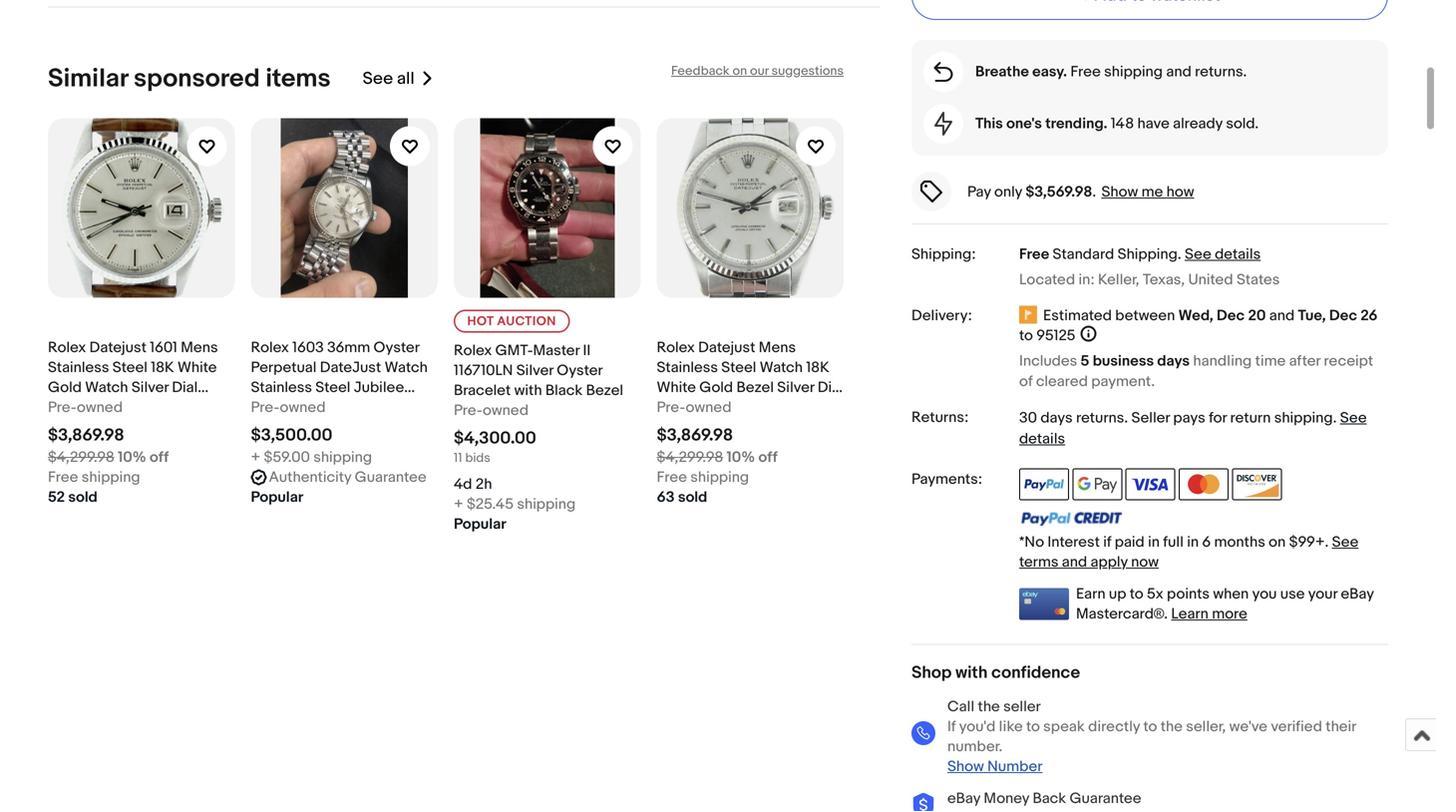 Task type: vqa. For each thing, say whether or not it's contained in the screenshot.
the $9.89
no



Task type: describe. For each thing, give the bounding box(es) containing it.
ebay mastercard image
[[1020, 588, 1070, 620]]

breathe easy. free shipping and returns.
[[976, 63, 1248, 81]]

seller
[[1132, 409, 1171, 427]]

after
[[1290, 352, 1321, 370]]

this one's trending. 148 have already sold.
[[976, 115, 1259, 133]]

confidence
[[992, 662, 1081, 683]]

shop with confidence
[[912, 662, 1081, 683]]

learn more link
[[1172, 605, 1248, 623]]

if
[[1104, 533, 1112, 551]]

bezel inside rolex gmt-master ii 116710ln silver oyster bracelet with black bezel pre-owned $4,300.00 11 bids 4d 2h + $25.45 shipping popular
[[586, 382, 624, 400]]

jubilee
[[354, 379, 404, 397]]

0 horizontal spatial on
[[733, 63, 748, 79]]

$3,500.00 text field
[[251, 425, 333, 446]]

interest
[[1048, 533, 1101, 551]]

0 horizontal spatial the
[[978, 698, 1001, 716]]

estimated between wed, dec 20 and tue, dec 26 to 95125
[[1020, 307, 1379, 345]]

1 horizontal spatial on
[[1269, 533, 1287, 551]]

united
[[1189, 271, 1234, 289]]

up
[[1110, 585, 1127, 603]]

master card image
[[1180, 468, 1229, 500]]

Popular text field
[[454, 515, 507, 535]]

with details__icon image for breathe easy.
[[935, 62, 953, 82]]

see all
[[363, 68, 415, 89]]

your
[[1309, 585, 1338, 603]]

free inside free standard shipping . see details located in: keller, texas, united states
[[1020, 246, 1050, 264]]

pre-owned $3,500.00 + $59.00 shipping
[[251, 399, 372, 467]]

off for pre-owned $3,869.98 $4,299.98 10% off free shipping 63 sold
[[759, 449, 778, 467]]

*no interest if paid in full in 6 months on $99+.
[[1020, 533, 1333, 551]]

call
[[948, 698, 975, 716]]

white for pre-owned $3,869.98 $4,299.98 10% off free shipping 52 sold
[[178, 359, 217, 377]]

authenticity
[[269, 469, 352, 487]]

see terms and apply now
[[1020, 533, 1359, 571]]

$4,300.00 text field
[[454, 428, 537, 449]]

148
[[1111, 115, 1135, 133]]

1 horizontal spatial days
[[1158, 352, 1191, 370]]

already
[[1174, 115, 1223, 133]]

shipping:
[[912, 246, 976, 264]]

pay
[[968, 183, 992, 201]]

$4,299.98 for pre-owned $3,869.98 $4,299.98 10% off free shipping 63 sold
[[657, 449, 724, 467]]

sold.
[[1227, 115, 1259, 133]]

watch inside rolex datejust 1601 mens stainless steel 18k white gold watch silver dial brown
[[85, 379, 128, 397]]

returns.
[[1196, 63, 1248, 81]]

pre-owned text field for $3,500.00
[[251, 398, 326, 418]]

pre- for pre-owned $3,869.98 $4,299.98 10% off free shipping 52 sold
[[48, 399, 77, 417]]

seller
[[1004, 698, 1042, 716]]

6
[[1203, 533, 1212, 551]]

pre-owned $3,869.98 $4,299.98 10% off free shipping 52 sold
[[48, 399, 169, 507]]

$3,869.98 for pre-owned $3,869.98 $4,299.98 10% off free shipping 52 sold
[[48, 425, 124, 446]]

how
[[1167, 183, 1195, 201]]

1603
[[293, 339, 324, 357]]

free standard shipping . see details located in: keller, texas, united states
[[1020, 246, 1281, 289]]

bracelet
[[454, 382, 511, 400]]

off for pre-owned $3,869.98 $4,299.98 10% off free shipping 52 sold
[[150, 449, 169, 467]]

previous price $4,299.98 10% off text field for pre-owned $3,869.98 $4,299.98 10% off free shipping 52 sold
[[48, 448, 169, 468]]

time
[[1256, 352, 1287, 370]]

see for see terms and apply now
[[1333, 533, 1359, 551]]

steel inside rolex datejust mens stainless steel watch 18k white gold bezel silver dial 1601
[[722, 359, 757, 377]]

1601 inside rolex datejust 1601 mens stainless steel 18k white gold watch silver dial brown
[[150, 339, 178, 357]]

dial for pre-owned $3,869.98 $4,299.98 10% off free shipping 63 sold
[[818, 379, 844, 397]]

2 dec from the left
[[1330, 307, 1358, 325]]

only
[[995, 183, 1023, 201]]

1 vertical spatial see details link
[[1020, 409, 1368, 448]]

52 sold text field
[[48, 488, 98, 508]]

between
[[1116, 307, 1176, 325]]

$4,299.98 for pre-owned $3,869.98 $4,299.98 10% off free shipping 52 sold
[[48, 449, 114, 467]]

2 in from the left
[[1188, 533, 1200, 551]]

rolex for pre-owned $3,869.98 $4,299.98 10% off free shipping 52 sold
[[48, 339, 86, 357]]

months
[[1215, 533, 1266, 551]]

. for returns
[[1125, 409, 1129, 427]]

See all text field
[[363, 68, 415, 89]]

show me how button
[[1100, 181, 1197, 201]]

datejust for pre-owned $3,869.98 $4,299.98 10% off free shipping 52 sold
[[89, 339, 147, 357]]

rolex datejust mens stainless steel watch 18k white gold bezel silver dial 1601
[[657, 339, 844, 417]]

paypal image
[[1020, 468, 1070, 500]]

popular inside rolex gmt-master ii 116710ln silver oyster bracelet with black bezel pre-owned $4,300.00 11 bids 4d 2h + $25.45 shipping popular
[[454, 516, 507, 534]]

of
[[1020, 372, 1033, 390]]

ebay inside earn up to 5x points when you use your ebay mastercard®.
[[1342, 585, 1375, 603]]

shipping up 148
[[1105, 63, 1164, 81]]

payments:
[[912, 470, 983, 488]]

mens inside rolex datejust 1601 mens stainless steel 18k white gold watch silver dial brown
[[181, 339, 218, 357]]

earn
[[1077, 585, 1106, 603]]

63 sold text field
[[657, 488, 708, 508]]

rolex for pre-owned $3,869.98 $4,299.98 10% off free shipping 63 sold
[[657, 339, 695, 357]]

bids
[[465, 451, 491, 466]]

apply
[[1091, 553, 1128, 571]]

learn
[[1172, 605, 1209, 623]]

1 in from the left
[[1149, 533, 1160, 551]]

states
[[1237, 271, 1281, 289]]

rolex datejust 1601 mens stainless steel 18k white gold watch silver dial brown
[[48, 339, 218, 417]]

payment.
[[1092, 372, 1156, 390]]

guarantee inside "text field"
[[355, 469, 427, 487]]

datejust for pre-owned $3,869.98 $4,299.98 10% off free shipping 63 sold
[[699, 339, 756, 357]]

gold for pre-owned $3,869.98 $4,299.98 10% off free shipping 63 sold
[[700, 379, 734, 397]]

rolex for pre-owned $3,500.00 + $59.00 shipping
[[251, 339, 289, 357]]

4d
[[454, 476, 472, 494]]

see for see details
[[1341, 409, 1368, 427]]

paid
[[1115, 533, 1145, 551]]

owned for pre-owned $3,869.98 $4,299.98 10% off free shipping 63 sold
[[686, 399, 732, 417]]

returns:
[[912, 408, 969, 426]]

you
[[1253, 585, 1278, 603]]

$3,569.98
[[1026, 183, 1093, 201]]

details inside the "see details"
[[1020, 430, 1066, 448]]

shipping right the return
[[1275, 409, 1334, 427]]

cleared
[[1037, 372, 1089, 390]]

+ inside pre-owned $3,500.00 + $59.00 shipping
[[251, 449, 261, 467]]

pay only $3,569.98 . show me how
[[968, 183, 1195, 201]]

pre- inside rolex gmt-master ii 116710ln silver oyster bracelet with black bezel pre-owned $4,300.00 11 bids 4d 2h + $25.45 shipping popular
[[454, 402, 483, 420]]

Free shipping text field
[[48, 468, 140, 488]]

silver for pre-owned $3,869.98 $4,299.98 10% off free shipping 52 sold
[[132, 379, 169, 397]]

learn more
[[1172, 605, 1248, 623]]

with inside rolex gmt-master ii 116710ln silver oyster bracelet with black bezel pre-owned $4,300.00 11 bids 4d 2h + $25.45 shipping popular
[[514, 382, 542, 400]]

number.
[[948, 738, 1003, 756]]

*no
[[1020, 533, 1045, 551]]

18k for pre-owned $3,869.98 $4,299.98 10% off free shipping 52 sold
[[151, 359, 174, 377]]

11
[[454, 451, 463, 466]]

receipt
[[1325, 352, 1374, 370]]

we've
[[1230, 718, 1268, 736]]

band
[[251, 399, 286, 417]]

silver for pre-owned $3,869.98 $4,299.98 10% off free shipping 63 sold
[[778, 379, 815, 397]]

hot auction
[[468, 314, 557, 329]]

google pay image
[[1073, 468, 1123, 500]]

oyster inside the rolex 1603 36mm oyster perpetual datejust watch stainless steel jubilee band
[[374, 339, 419, 357]]

keller,
[[1099, 271, 1140, 289]]

shipping inside the "pre-owned $3,869.98 $4,299.98 10% off free shipping 63 sold"
[[691, 469, 750, 487]]

0 horizontal spatial days
[[1041, 409, 1073, 427]]

$3,500.00
[[251, 425, 333, 446]]

free inside the "pre-owned $3,869.98 $4,299.98 10% off free shipping 63 sold"
[[657, 469, 687, 487]]

63
[[657, 489, 675, 507]]

directly
[[1089, 718, 1141, 736]]

free right easy.
[[1071, 63, 1101, 81]]

authenticity guarantee
[[269, 469, 427, 487]]



Task type: locate. For each thing, give the bounding box(es) containing it.
perpetual
[[251, 359, 317, 377]]

details
[[1215, 246, 1262, 264], [1020, 430, 1066, 448]]

1 previous price $4,299.98 10% off text field from the left
[[48, 448, 169, 468]]

shipping inside pre-owned $3,500.00 + $59.00 shipping
[[314, 449, 372, 467]]

previous price $4,299.98 10% off text field down $3,869.98 text box at the bottom of the page
[[657, 448, 778, 468]]

earn up to 5x points when you use your ebay mastercard®.
[[1077, 585, 1375, 623]]

0 horizontal spatial ebay
[[948, 790, 981, 808]]

1 horizontal spatial the
[[1161, 718, 1183, 736]]

popular down authenticity
[[251, 489, 304, 507]]

ii
[[583, 342, 591, 360]]

show number button
[[948, 758, 1043, 776]]

. for shipping
[[1178, 246, 1182, 264]]

bezel inside rolex datejust mens stainless steel watch 18k white gold bezel silver dial 1601
[[737, 379, 774, 397]]

with details__icon image left breathe
[[935, 62, 953, 82]]

bezel right black
[[586, 382, 624, 400]]

0 horizontal spatial dec
[[1217, 307, 1245, 325]]

1 horizontal spatial +
[[454, 496, 464, 514]]

easy.
[[1033, 63, 1068, 81]]

seller,
[[1187, 718, 1227, 736]]

2 $4,299.98 from the left
[[657, 449, 724, 467]]

1 horizontal spatial mens
[[759, 339, 796, 357]]

0 horizontal spatial with
[[514, 382, 542, 400]]

on
[[733, 63, 748, 79], [1269, 533, 1287, 551]]

datejust inside rolex datejust mens stainless steel watch 18k white gold bezel silver dial 1601
[[699, 339, 756, 357]]

0 horizontal spatial mens
[[181, 339, 218, 357]]

watch
[[385, 359, 428, 377], [760, 359, 803, 377], [85, 379, 128, 397]]

18k inside rolex datejust mens stainless steel watch 18k white gold bezel silver dial 1601
[[807, 359, 830, 377]]

pre- up $3,869.98 text field
[[48, 399, 77, 417]]

1 sold from the left
[[68, 489, 98, 507]]

pre- down bracelet
[[454, 402, 483, 420]]

includes 5 business days
[[1020, 352, 1191, 370]]

0 vertical spatial white
[[178, 359, 217, 377]]

see down receipt
[[1341, 409, 1368, 427]]

shipping inside rolex gmt-master ii 116710ln silver oyster bracelet with black bezel pre-owned $4,300.00 11 bids 4d 2h + $25.45 shipping popular
[[517, 496, 576, 514]]

pre- up $3,869.98 text box at the bottom of the page
[[657, 399, 686, 417]]

items
[[266, 63, 331, 94]]

stainless down perpetual
[[251, 379, 312, 397]]

0 horizontal spatial white
[[178, 359, 217, 377]]

0 horizontal spatial +
[[251, 449, 261, 467]]

0 vertical spatial popular
[[251, 489, 304, 507]]

Popular text field
[[251, 488, 304, 508]]

shipping up 63 sold text field
[[691, 469, 750, 487]]

1 horizontal spatial and
[[1167, 63, 1192, 81]]

pre-owned text field up $3,869.98 text box at the bottom of the page
[[657, 398, 732, 418]]

1 horizontal spatial white
[[657, 379, 696, 397]]

1 vertical spatial ebay
[[948, 790, 981, 808]]

with details__icon image left if
[[912, 722, 936, 747]]

1 horizontal spatial off
[[759, 449, 778, 467]]

shipping right $25.45 on the bottom of page
[[517, 496, 576, 514]]

silver inside rolex datejust mens stainless steel watch 18k white gold bezel silver dial 1601
[[778, 379, 815, 397]]

dial for pre-owned $3,869.98 $4,299.98 10% off free shipping 52 sold
[[172, 379, 198, 397]]

pre-
[[48, 399, 77, 417], [251, 399, 280, 417], [657, 399, 686, 417], [454, 402, 483, 420]]

0 vertical spatial ebay
[[1342, 585, 1375, 603]]

1 horizontal spatial 1601
[[657, 399, 685, 417]]

1 horizontal spatial details
[[1215, 246, 1262, 264]]

0 vertical spatial guarantee
[[355, 469, 427, 487]]

texas,
[[1143, 271, 1186, 289]]

stainless up $3,869.98 text box at the bottom of the page
[[657, 359, 718, 377]]

$3,869.98 text field
[[657, 425, 734, 446]]

1601
[[150, 339, 178, 357], [657, 399, 685, 417]]

back
[[1033, 790, 1067, 808]]

+ left $59.00
[[251, 449, 261, 467]]

2 previous price $4,299.98 10% off text field from the left
[[657, 448, 778, 468]]

popular
[[251, 489, 304, 507], [454, 516, 507, 534]]

1 vertical spatial oyster
[[557, 362, 603, 380]]

2 horizontal spatial and
[[1270, 307, 1295, 325]]

steel up $3,869.98 text field
[[113, 359, 148, 377]]

points
[[1168, 585, 1210, 603]]

$4,299.98 inside the "pre-owned $3,869.98 $4,299.98 10% off free shipping 63 sold"
[[657, 449, 724, 467]]

sold inside pre-owned $3,869.98 $4,299.98 10% off free shipping 52 sold
[[68, 489, 98, 507]]

1 18k from the left
[[151, 359, 174, 377]]

2 vertical spatial and
[[1063, 553, 1088, 571]]

10% for pre-owned $3,869.98 $4,299.98 10% off free shipping 52 sold
[[118, 449, 146, 467]]

steel inside the rolex 1603 36mm oyster perpetual datejust watch stainless steel jubilee band
[[316, 379, 351, 397]]

rolex inside rolex datejust mens stainless steel watch 18k white gold bezel silver dial 1601
[[657, 339, 695, 357]]

rolex inside rolex datejust 1601 mens stainless steel 18k white gold watch silver dial brown
[[48, 339, 86, 357]]

gold inside rolex datejust 1601 mens stainless steel 18k white gold watch silver dial brown
[[48, 379, 82, 397]]

oyster
[[374, 339, 419, 357], [557, 362, 603, 380]]

with left black
[[514, 382, 542, 400]]

previous price $4,299.98 10% off text field down $3,869.98 text field
[[48, 448, 169, 468]]

0 horizontal spatial steel
[[113, 359, 148, 377]]

1 horizontal spatial 10%
[[727, 449, 756, 467]]

0 horizontal spatial oyster
[[374, 339, 419, 357]]

ebay right your
[[1342, 585, 1375, 603]]

1 horizontal spatial gold
[[700, 379, 734, 397]]

to inside earn up to 5x points when you use your ebay mastercard®.
[[1130, 585, 1144, 603]]

steel down datejust
[[316, 379, 351, 397]]

oyster down ii
[[557, 362, 603, 380]]

0 horizontal spatial guarantee
[[355, 469, 427, 487]]

delivery:
[[912, 307, 973, 325]]

to right like
[[1027, 718, 1041, 736]]

the up you'd
[[978, 698, 1001, 716]]

owned for pre-owned $3,869.98 $4,299.98 10% off free shipping 52 sold
[[77, 399, 123, 417]]

sold
[[68, 489, 98, 507], [678, 489, 708, 507]]

1 horizontal spatial oyster
[[557, 362, 603, 380]]

days down the estimated between wed, dec 20 and tue, dec 26 to 95125
[[1158, 352, 1191, 370]]

owned inside pre-owned $3,500.00 + $59.00 shipping
[[280, 399, 326, 417]]

0 horizontal spatial sold
[[68, 489, 98, 507]]

1 horizontal spatial ebay
[[1342, 585, 1375, 603]]

mens inside rolex datejust mens stainless steel watch 18k white gold bezel silver dial 1601
[[759, 339, 796, 357]]

estimated
[[1044, 307, 1113, 325]]

+ down 4d on the left bottom
[[454, 496, 464, 514]]

popular down $25.45 on the bottom of page
[[454, 516, 507, 534]]

0 horizontal spatial $4,299.98
[[48, 449, 114, 467]]

previous price $4,299.98 10% off text field for pre-owned $3,869.98 $4,299.98 10% off free shipping 63 sold
[[657, 448, 778, 468]]

with details__icon image left this
[[935, 112, 953, 136]]

show inside call the seller if you'd like to speak directly to the seller, we've verified their number. show number
[[948, 758, 985, 776]]

$3,869.98 inside pre-owned $3,869.98 $4,299.98 10% off free shipping 52 sold
[[48, 425, 124, 446]]

. for $3,569.98
[[1093, 183, 1097, 201]]

1 horizontal spatial datejust
[[699, 339, 756, 357]]

1 horizontal spatial show
[[1102, 183, 1139, 201]]

dec left 26
[[1330, 307, 1358, 325]]

show left me
[[1102, 183, 1139, 201]]

previous price $4,299.98 10% off text field
[[48, 448, 169, 468], [657, 448, 778, 468]]

1 $4,299.98 from the left
[[48, 449, 114, 467]]

+ $25.45 shipping text field
[[454, 495, 576, 515]]

1 horizontal spatial steel
[[316, 379, 351, 397]]

verified
[[1272, 718, 1323, 736]]

owned up $3,869.98 text box at the bottom of the page
[[686, 399, 732, 417]]

stainless inside rolex datejust 1601 mens stainless steel 18k white gold watch silver dial brown
[[48, 359, 109, 377]]

1 vertical spatial with
[[956, 662, 988, 683]]

and down interest
[[1063, 553, 1088, 571]]

feedback on our suggestions
[[672, 63, 844, 79]]

show down number.
[[948, 758, 985, 776]]

$3,869.98 up free shipping text box
[[657, 425, 734, 446]]

silver inside rolex gmt-master ii 116710ln silver oyster bracelet with black bezel pre-owned $4,300.00 11 bids 4d 2h + $25.45 shipping popular
[[517, 362, 554, 380]]

2 horizontal spatial watch
[[760, 359, 803, 377]]

2 gold from the left
[[700, 379, 734, 397]]

sold down free shipping text box
[[678, 489, 708, 507]]

mastercard®.
[[1077, 605, 1169, 623]]

1 off from the left
[[150, 449, 169, 467]]

details down 30
[[1020, 430, 1066, 448]]

owned inside pre-owned $3,869.98 $4,299.98 10% off free shipping 52 sold
[[77, 399, 123, 417]]

owned up $3,500.00 text field
[[280, 399, 326, 417]]

0 horizontal spatial and
[[1063, 553, 1088, 571]]

similar sponsored items
[[48, 63, 331, 94]]

sold down free shipping text field
[[68, 489, 98, 507]]

0 horizontal spatial pre-owned text field
[[251, 398, 326, 418]]

0 horizontal spatial pre-owned text field
[[48, 398, 123, 418]]

ebay money back guarantee
[[948, 790, 1142, 808]]

and inside the estimated between wed, dec 20 and tue, dec 26 to 95125
[[1270, 307, 1295, 325]]

0 vertical spatial show
[[1102, 183, 1139, 201]]

1 horizontal spatial $3,869.98
[[657, 425, 734, 446]]

1 mens from the left
[[181, 339, 218, 357]]

returns
[[1077, 409, 1125, 427]]

sold for pre-owned $3,869.98 $4,299.98 10% off free shipping 52 sold
[[68, 489, 98, 507]]

1 horizontal spatial silver
[[517, 362, 554, 380]]

you'd
[[960, 718, 996, 736]]

pre- for pre-owned $3,869.98 $4,299.98 10% off free shipping 63 sold
[[657, 399, 686, 417]]

steel inside rolex datejust 1601 mens stainless steel 18k white gold watch silver dial brown
[[113, 359, 148, 377]]

owned up $3,869.98 text field
[[77, 399, 123, 417]]

10% inside the "pre-owned $3,869.98 $4,299.98 10% off free shipping 63 sold"
[[727, 449, 756, 467]]

0 horizontal spatial watch
[[85, 379, 128, 397]]

. left seller
[[1125, 409, 1129, 427]]

2 datejust from the left
[[699, 339, 756, 357]]

1 vertical spatial and
[[1270, 307, 1295, 325]]

to inside the estimated between wed, dec 20 and tue, dec 26 to 95125
[[1020, 327, 1034, 345]]

0 horizontal spatial popular
[[251, 489, 304, 507]]

gold for pre-owned $3,869.98 $4,299.98 10% off free shipping 52 sold
[[48, 379, 82, 397]]

see up united
[[1185, 246, 1212, 264]]

steel up $3,869.98 text box at the bottom of the page
[[722, 359, 757, 377]]

pre-owned text field for pre-owned $3,869.98 $4,299.98 10% off free shipping 52 sold
[[48, 398, 123, 418]]

days right 30
[[1041, 409, 1073, 427]]

shop
[[912, 662, 952, 683]]

$3,869.98 text field
[[48, 425, 124, 446]]

stainless inside rolex datejust mens stainless steel watch 18k white gold bezel silver dial 1601
[[657, 359, 718, 377]]

details up 'states'
[[1215, 246, 1262, 264]]

have
[[1138, 115, 1170, 133]]

off inside pre-owned $3,869.98 $4,299.98 10% off free shipping 52 sold
[[150, 449, 169, 467]]

10%
[[118, 449, 146, 467], [727, 449, 756, 467]]

0 vertical spatial the
[[978, 698, 1001, 716]]

52
[[48, 489, 65, 507]]

white left perpetual
[[178, 359, 217, 377]]

free up 63 at the left
[[657, 469, 687, 487]]

116710ln
[[454, 362, 513, 380]]

0 vertical spatial days
[[1158, 352, 1191, 370]]

with details__icon image
[[935, 62, 953, 82], [935, 112, 953, 136], [912, 722, 936, 747], [912, 793, 936, 811]]

0 vertical spatial 1601
[[150, 339, 178, 357]]

dec left 20
[[1217, 307, 1245, 325]]

shipping up 52 sold text field
[[82, 469, 140, 487]]

owned for pre-owned $3,500.00 + $59.00 shipping
[[280, 399, 326, 417]]

pre- up $3,500.00 text field
[[251, 399, 280, 417]]

white inside rolex datejust mens stainless steel watch 18k white gold bezel silver dial 1601
[[657, 379, 696, 397]]

pre-owned text field down bracelet
[[454, 401, 529, 421]]

. left show me how dropdown button
[[1093, 183, 1097, 201]]

on left '$99+.'
[[1269, 533, 1287, 551]]

$4,299.98 down $3,869.98 text field
[[48, 449, 114, 467]]

1 vertical spatial guarantee
[[1070, 790, 1142, 808]]

call the seller if you'd like to speak directly to the seller, we've verified their number. show number
[[948, 698, 1357, 776]]

11 bids text field
[[454, 451, 491, 466]]

1 vertical spatial popular
[[454, 516, 507, 534]]

Pre-owned text field
[[48, 398, 123, 418], [657, 398, 732, 418]]

silver inside rolex datejust 1601 mens stainless steel 18k white gold watch silver dial brown
[[132, 379, 169, 397]]

0 vertical spatial on
[[733, 63, 748, 79]]

see inside the "see details"
[[1341, 409, 1368, 427]]

$99+.
[[1290, 533, 1329, 551]]

0 horizontal spatial bezel
[[586, 382, 624, 400]]

1 vertical spatial days
[[1041, 409, 1073, 427]]

1 pre-owned text field from the left
[[48, 398, 123, 418]]

white inside rolex datejust 1601 mens stainless steel 18k white gold watch silver dial brown
[[178, 359, 217, 377]]

master
[[533, 342, 580, 360]]

rolex up perpetual
[[251, 339, 289, 357]]

1 horizontal spatial stainless
[[251, 379, 312, 397]]

2 pre-owned text field from the left
[[657, 398, 732, 418]]

pre-owned text field for $4,300.00
[[454, 401, 529, 421]]

. down receipt
[[1334, 409, 1338, 427]]

. up texas,
[[1178, 246, 1182, 264]]

one's
[[1007, 115, 1043, 133]]

stainless
[[48, 359, 109, 377], [657, 359, 718, 377], [251, 379, 312, 397]]

1 horizontal spatial popular
[[454, 516, 507, 534]]

2 18k from the left
[[807, 359, 830, 377]]

shipping inside pre-owned $3,869.98 $4,299.98 10% off free shipping 52 sold
[[82, 469, 140, 487]]

the
[[978, 698, 1001, 716], [1161, 718, 1183, 736]]

suggestions
[[772, 63, 844, 79]]

pre- for pre-owned $3,500.00 + $59.00 shipping
[[251, 399, 280, 417]]

to left 5x
[[1130, 585, 1144, 603]]

like
[[1000, 718, 1023, 736]]

datejust
[[89, 339, 147, 357], [699, 339, 756, 357]]

shipping
[[1118, 246, 1178, 264]]

pre- inside the "pre-owned $3,869.98 $4,299.98 10% off free shipping 63 sold"
[[657, 399, 686, 417]]

Pre-owned text field
[[251, 398, 326, 418], [454, 401, 529, 421]]

and inside the see terms and apply now
[[1063, 553, 1088, 571]]

gold inside rolex datejust mens stainless steel watch 18k white gold bezel silver dial 1601
[[700, 379, 734, 397]]

0 vertical spatial see details link
[[1185, 246, 1262, 264]]

0 horizontal spatial silver
[[132, 379, 169, 397]]

1 horizontal spatial 18k
[[807, 359, 830, 377]]

0 horizontal spatial in
[[1149, 533, 1160, 551]]

steel
[[113, 359, 148, 377], [722, 359, 757, 377], [316, 379, 351, 397]]

oyster up jubilee
[[374, 339, 419, 357]]

guarantee right back on the right bottom
[[1070, 790, 1142, 808]]

+ $59.00 shipping text field
[[251, 448, 372, 468]]

white for pre-owned $3,869.98 $4,299.98 10% off free shipping 63 sold
[[657, 379, 696, 397]]

with details__icon image left money
[[912, 793, 936, 811]]

similar
[[48, 63, 128, 94]]

1 vertical spatial show
[[948, 758, 985, 776]]

use
[[1281, 585, 1306, 603]]

.
[[1093, 183, 1097, 201], [1178, 246, 1182, 264], [1125, 409, 1129, 427], [1334, 409, 1338, 427]]

white up $3,869.98 text box at the bottom of the page
[[657, 379, 696, 397]]

sold for pre-owned $3,869.98 $4,299.98 10% off free shipping 63 sold
[[678, 489, 708, 507]]

sponsored
[[134, 63, 260, 94]]

0 horizontal spatial stainless
[[48, 359, 109, 377]]

off down rolex datejust mens stainless steel watch 18k white gold bezel silver dial 1601
[[759, 449, 778, 467]]

shipping
[[1105, 63, 1164, 81], [1275, 409, 1334, 427], [314, 449, 372, 467], [82, 469, 140, 487], [691, 469, 750, 487], [517, 496, 576, 514]]

$4,299.98 down $3,869.98 text box at the bottom of the page
[[657, 449, 724, 467]]

see inside the see terms and apply now
[[1333, 533, 1359, 551]]

rolex right ii
[[657, 339, 695, 357]]

oyster inside rolex gmt-master ii 116710ln silver oyster bracelet with black bezel pre-owned $4,300.00 11 bids 4d 2h + $25.45 shipping popular
[[557, 362, 603, 380]]

Free shipping text field
[[657, 468, 750, 488]]

see left all at left
[[363, 68, 393, 89]]

datejust inside rolex datejust 1601 mens stainless steel 18k white gold watch silver dial brown
[[89, 339, 147, 357]]

2 horizontal spatial stainless
[[657, 359, 718, 377]]

see all link
[[363, 63, 435, 94]]

free up 52
[[48, 469, 78, 487]]

stainless up brown
[[48, 359, 109, 377]]

1 dec from the left
[[1217, 307, 1245, 325]]

0 horizontal spatial previous price $4,299.98 10% off text field
[[48, 448, 169, 468]]

1 horizontal spatial bezel
[[737, 379, 774, 397]]

1 gold from the left
[[48, 379, 82, 397]]

dial inside rolex datejust 1601 mens stainless steel 18k white gold watch silver dial brown
[[172, 379, 198, 397]]

paypal credit image
[[1020, 511, 1124, 527]]

$3,869.98 for pre-owned $3,869.98 $4,299.98 10% off free shipping 63 sold
[[657, 425, 734, 446]]

gold up $3,869.98 text box at the bottom of the page
[[700, 379, 734, 397]]

on left our
[[733, 63, 748, 79]]

2 dial from the left
[[818, 379, 844, 397]]

rolex inside the rolex 1603 36mm oyster perpetual datejust watch stainless steel jubilee band
[[251, 339, 289, 357]]

2 sold from the left
[[678, 489, 708, 507]]

owned up $4,300.00
[[483, 402, 529, 420]]

$4,299.98
[[48, 449, 114, 467], [657, 449, 724, 467]]

rolex up brown
[[48, 339, 86, 357]]

0 horizontal spatial datejust
[[89, 339, 147, 357]]

number
[[988, 758, 1043, 776]]

10% up free shipping text field
[[118, 449, 146, 467]]

1 horizontal spatial watch
[[385, 359, 428, 377]]

2 $3,869.98 from the left
[[657, 425, 734, 446]]

1 vertical spatial the
[[1161, 718, 1183, 736]]

with details__icon image for this one's trending.
[[935, 112, 953, 136]]

pre-owned text field up $3,500.00 text field
[[251, 398, 326, 418]]

1 $3,869.98 from the left
[[48, 425, 124, 446]]

0 vertical spatial oyster
[[374, 339, 419, 357]]

free
[[1071, 63, 1101, 81], [1020, 246, 1050, 264], [48, 469, 78, 487], [657, 469, 687, 487]]

0 horizontal spatial 1601
[[150, 339, 178, 357]]

ebay left money
[[948, 790, 981, 808]]

$59.00
[[264, 449, 310, 467]]

see right '$99+.'
[[1333, 533, 1359, 551]]

rolex gmt-master ii 116710ln silver oyster bracelet with black bezel pre-owned $4,300.00 11 bids 4d 2h + $25.45 shipping popular
[[454, 342, 624, 534]]

0 horizontal spatial dial
[[172, 379, 198, 397]]

1 horizontal spatial sold
[[678, 489, 708, 507]]

terms
[[1020, 553, 1059, 571]]

business
[[1093, 352, 1155, 370]]

for
[[1210, 409, 1228, 427]]

95125
[[1037, 327, 1076, 345]]

with details__icon image for call the seller
[[912, 722, 936, 747]]

to right 'directly'
[[1144, 718, 1158, 736]]

1 horizontal spatial guarantee
[[1070, 790, 1142, 808]]

see terms and apply now link
[[1020, 533, 1359, 571]]

0 horizontal spatial 10%
[[118, 449, 146, 467]]

datejust up $3,869.98 text box at the bottom of the page
[[699, 339, 756, 357]]

watch inside the rolex 1603 36mm oyster perpetual datejust watch stainless steel jubilee band
[[385, 359, 428, 377]]

0 horizontal spatial $3,869.98
[[48, 425, 124, 446]]

0 vertical spatial +
[[251, 449, 261, 467]]

$4,299.98 inside pre-owned $3,869.98 $4,299.98 10% off free shipping 52 sold
[[48, 449, 114, 467]]

0 horizontal spatial 18k
[[151, 359, 174, 377]]

see inside free standard shipping . see details located in: keller, texas, united states
[[1185, 246, 1212, 264]]

$3,869.98 inside the "pre-owned $3,869.98 $4,299.98 10% off free shipping 63 sold"
[[657, 425, 734, 446]]

1 horizontal spatial with
[[956, 662, 988, 683]]

rolex inside rolex gmt-master ii 116710ln silver oyster bracelet with black bezel pre-owned $4,300.00 11 bids 4d 2h + $25.45 shipping popular
[[454, 342, 492, 360]]

2 mens from the left
[[759, 339, 796, 357]]

1 vertical spatial details
[[1020, 430, 1066, 448]]

all
[[397, 68, 415, 89]]

the left seller,
[[1161, 718, 1183, 736]]

owned inside the "pre-owned $3,869.98 $4,299.98 10% off free shipping 63 sold"
[[686, 399, 732, 417]]

0 horizontal spatial details
[[1020, 430, 1066, 448]]

pre-owned text field up $3,869.98 text field
[[48, 398, 123, 418]]

stainless inside the rolex 1603 36mm oyster perpetual datejust watch stainless steel jubilee band
[[251, 379, 312, 397]]

1 vertical spatial white
[[657, 379, 696, 397]]

pre- inside pre-owned $3,500.00 + $59.00 shipping
[[251, 399, 280, 417]]

1 horizontal spatial dial
[[818, 379, 844, 397]]

rolex up "116710ln"
[[454, 342, 492, 360]]

2h
[[476, 476, 492, 494]]

gold up brown
[[48, 379, 82, 397]]

30 days returns . seller pays for return shipping .
[[1020, 409, 1341, 427]]

10% for pre-owned $3,869.98 $4,299.98 10% off free shipping 63 sold
[[727, 449, 756, 467]]

1 horizontal spatial dec
[[1330, 307, 1358, 325]]

datejust up brown
[[89, 339, 147, 357]]

more
[[1213, 605, 1248, 623]]

with up call
[[956, 662, 988, 683]]

4d 2h text field
[[454, 475, 492, 495]]

pre- inside pre-owned $3,869.98 $4,299.98 10% off free shipping 52 sold
[[48, 399, 77, 417]]

off inside the "pre-owned $3,869.98 $4,299.98 10% off free shipping 63 sold"
[[759, 449, 778, 467]]

26
[[1361, 307, 1379, 325]]

10% up free shipping text box
[[727, 449, 756, 467]]

see for see all
[[363, 68, 393, 89]]

sold inside the "pre-owned $3,869.98 $4,299.98 10% off free shipping 63 sold"
[[678, 489, 708, 507]]

dial inside rolex datejust mens stainless steel watch 18k white gold bezel silver dial 1601
[[818, 379, 844, 397]]

hot
[[468, 314, 494, 329]]

handling
[[1194, 352, 1253, 370]]

2 horizontal spatial steel
[[722, 359, 757, 377]]

guarantee left 4d on the left bottom
[[355, 469, 427, 487]]

off down rolex datejust 1601 mens stainless steel 18k white gold watch silver dial brown
[[150, 449, 169, 467]]

Authenticity Guarantee text field
[[269, 468, 427, 488]]

18k for pre-owned $3,869.98 $4,299.98 10% off free shipping 63 sold
[[807, 359, 830, 377]]

1 horizontal spatial in
[[1188, 533, 1200, 551]]

discover image
[[1233, 468, 1283, 500]]

white
[[178, 359, 217, 377], [657, 379, 696, 397]]

visa image
[[1126, 468, 1176, 500]]

1 vertical spatial +
[[454, 496, 464, 514]]

pre-owned $3,869.98 $4,299.98 10% off free shipping 63 sold
[[657, 399, 778, 507]]

0 vertical spatial with
[[514, 382, 542, 400]]

$3,869.98 down brown
[[48, 425, 124, 446]]

2 horizontal spatial silver
[[778, 379, 815, 397]]

pre-owned text field for pre-owned $3,869.98 $4,299.98 10% off free shipping 63 sold
[[657, 398, 732, 418]]

10% inside pre-owned $3,869.98 $4,299.98 10% off free shipping 52 sold
[[118, 449, 146, 467]]

1 horizontal spatial $4,299.98
[[657, 449, 724, 467]]

free inside pre-owned $3,869.98 $4,299.98 10% off free shipping 52 sold
[[48, 469, 78, 487]]

shipping up authenticity guarantee
[[314, 449, 372, 467]]

$25.45
[[467, 496, 514, 514]]

bezel up the "pre-owned $3,869.98 $4,299.98 10% off free shipping 63 sold"
[[737, 379, 774, 397]]

owned inside rolex gmt-master ii 116710ln silver oyster bracelet with black bezel pre-owned $4,300.00 11 bids 4d 2h + $25.45 shipping popular
[[483, 402, 529, 420]]

our
[[750, 63, 769, 79]]

5x
[[1148, 585, 1164, 603]]

feedback on our suggestions link
[[672, 63, 844, 79]]

0 vertical spatial details
[[1215, 246, 1262, 264]]

auction
[[497, 314, 557, 329]]

1 10% from the left
[[118, 449, 146, 467]]

watch inside rolex datejust mens stainless steel watch 18k white gold bezel silver dial 1601
[[760, 359, 803, 377]]

in:
[[1079, 271, 1095, 289]]

to down "delivery alert flag" icon in the right of the page
[[1020, 327, 1034, 345]]

1 horizontal spatial pre-owned text field
[[454, 401, 529, 421]]

0 horizontal spatial off
[[150, 449, 169, 467]]

2 off from the left
[[759, 449, 778, 467]]

in left 'full' at right
[[1149, 533, 1160, 551]]

. inside free standard shipping . see details located in: keller, texas, united states
[[1178, 246, 1182, 264]]

1601 inside rolex datejust mens stainless steel watch 18k white gold bezel silver dial 1601
[[657, 399, 685, 417]]

details inside free standard shipping . see details located in: keller, texas, united states
[[1215, 246, 1262, 264]]

1 vertical spatial on
[[1269, 533, 1287, 551]]

this
[[976, 115, 1004, 133]]

and right 20
[[1270, 307, 1295, 325]]

1 dial from the left
[[172, 379, 198, 397]]

0 horizontal spatial gold
[[48, 379, 82, 397]]

free up located at right top
[[1020, 246, 1050, 264]]

in left 6
[[1188, 533, 1200, 551]]

1 datejust from the left
[[89, 339, 147, 357]]

with
[[514, 382, 542, 400], [956, 662, 988, 683]]

trending.
[[1046, 115, 1108, 133]]

delivery alert flag image
[[1020, 306, 1044, 326]]

and left returns. at the top right
[[1167, 63, 1192, 81]]

2 10% from the left
[[727, 449, 756, 467]]

18k inside rolex datejust 1601 mens stainless steel 18k white gold watch silver dial brown
[[151, 359, 174, 377]]

1 horizontal spatial pre-owned text field
[[657, 398, 732, 418]]

+ inside rolex gmt-master ii 116710ln silver oyster bracelet with black bezel pre-owned $4,300.00 11 bids 4d 2h + $25.45 shipping popular
[[454, 496, 464, 514]]

owned
[[77, 399, 123, 417], [280, 399, 326, 417], [686, 399, 732, 417], [483, 402, 529, 420]]

1 vertical spatial 1601
[[657, 399, 685, 417]]



